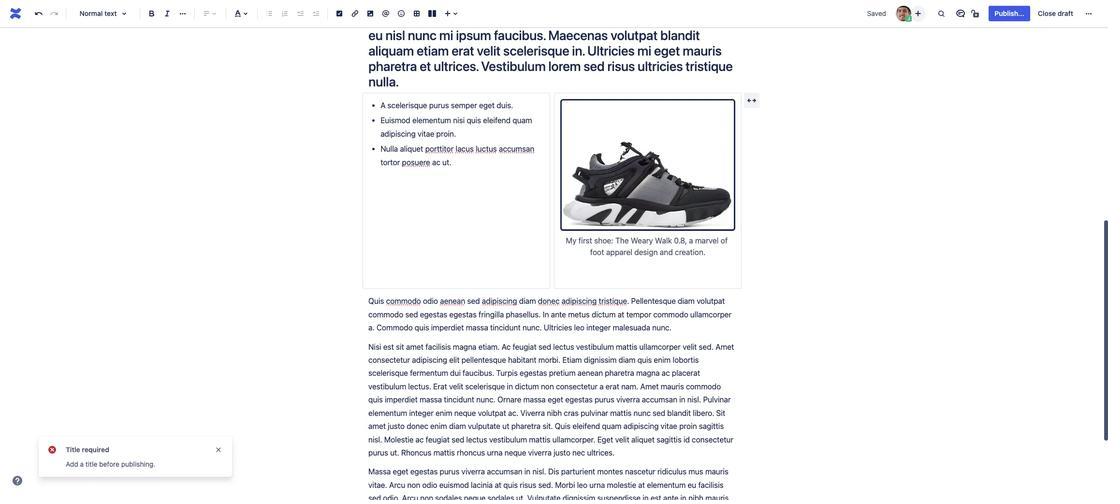 Task type: describe. For each thing, give the bounding box(es) containing it.
ante inside massa eget egestas purus viverra accumsan in nisl. dis parturient montes nascetur ridiculus mus mauris vitae. arcu non odio euismod lacinia at quis risus sed. morbi leo urna molestie at elementum eu facilisis sed odio. arcu non sodales neque sodales ut. vulputate dignissim suspendisse in est ante in nibh mauri
[[664, 494, 679, 501]]

1 vertical spatial magna
[[637, 369, 660, 378]]

1 vertical spatial amet
[[641, 383, 659, 391]]

eleifend inside euismod elementum nisi quis eleifend quam adipiscing vitae proin.
[[483, 116, 511, 125]]

of
[[721, 237, 728, 245]]

nulla
[[381, 145, 398, 153]]

close
[[1039, 9, 1057, 17]]

diam left vulputate at bottom
[[449, 422, 466, 431]]

accumsan inside nisi est sit amet facilisis magna etiam. ac feugiat sed lectus vestibulum mattis ullamcorper velit sed. amet consectetur adipiscing elit pellentesque habitant morbi. etiam dignissim diam quis enim lobortis scelerisque fermentum dui faucibus. turpis egestas pretium aenean pharetra magna ac placerat vestibulum lectus. erat velit scelerisque in dictum non consectetur a erat nam. amet mauris commodo quis imperdiet massa tincidunt nunc. ornare massa eget egestas purus viverra accumsan in nisl. pulvinar elementum integer enim neque volutpat ac. viverra nibh cras pulvinar mattis nunc sed blandit libero. sit amet justo donec enim diam vulputate ut pharetra sit. quis eleifend quam adipiscing vitae proin sagittis nisl. molestie ac feugiat sed lectus vestibulum mattis ullamcorper. eget velit aliquet sagittis id consectetur purus ut. rhoncus mattis rhoncus urna neque viverra justo nec ultrices.
[[642, 396, 678, 405]]

nibh inside massa eget egestas purus viverra accumsan in nisl. dis parturient montes nascetur ridiculus mus mauris vitae. arcu non odio euismod lacinia at quis risus sed. morbi leo urna molestie at elementum eu facilisis sed odio. arcu non sodales neque sodales ut. vulputate dignissim suspendisse in est ante in nibh mauri
[[689, 494, 704, 501]]

publishing.
[[121, 461, 155, 469]]

leo inside quis commodo odio aenean sed adipiscing diam donec adipiscing tristique. pellentesque diam volutpat commodo sed egestas egestas fringilla phasellus. in ante metus dictum at tempor commodo ullamcorper a. commodo quis imperdiet massa tincidunt nunc. ultricies leo integer malesuada nunc.
[[574, 324, 585, 332]]

1 horizontal spatial vestibulum
[[490, 436, 527, 444]]

viverra inside massa eget egestas purus viverra accumsan in nisl. dis parturient montes nascetur ridiculus mus mauris vitae. arcu non odio euismod lacinia at quis risus sed. morbi leo urna molestie at elementum eu facilisis sed odio. arcu non sodales neque sodales ut. vulputate dignissim suspendisse in est ante in nibh mauri
[[462, 468, 485, 477]]

vitae inside nisi est sit amet facilisis magna etiam. ac feugiat sed lectus vestibulum mattis ullamcorper velit sed. amet consectetur adipiscing elit pellentesque habitant morbi. etiam dignissim diam quis enim lobortis scelerisque fermentum dui faucibus. turpis egestas pretium aenean pharetra magna ac placerat vestibulum lectus. erat velit scelerisque in dictum non consectetur a erat nam. amet mauris commodo quis imperdiet massa tincidunt nunc. ornare massa eget egestas purus viverra accumsan in nisl. pulvinar elementum integer enim neque volutpat ac. viverra nibh cras pulvinar mattis nunc sed blandit libero. sit amet justo donec enim diam vulputate ut pharetra sit. quis eleifend quam adipiscing vitae proin sagittis nisl. molestie ac feugiat sed lectus vestibulum mattis ullamcorper. eget velit aliquet sagittis id consectetur purus ut. rhoncus mattis rhoncus urna neque viverra justo nec ultrices.
[[661, 422, 678, 431]]

2 vertical spatial velit
[[616, 436, 630, 444]]

in up the blandit
[[680, 396, 686, 405]]

purus left semper
[[429, 101, 449, 110]]

dignissim inside nisi est sit amet facilisis magna etiam. ac feugiat sed lectus vestibulum mattis ullamcorper velit sed. amet consectetur adipiscing elit pellentesque habitant morbi. etiam dignissim diam quis enim lobortis scelerisque fermentum dui faucibus. turpis egestas pretium aenean pharetra magna ac placerat vestibulum lectus. erat velit scelerisque in dictum non consectetur a erat nam. amet mauris commodo quis imperdiet massa tincidunt nunc. ornare massa eget egestas purus viverra accumsan in nisl. pulvinar elementum integer enim neque volutpat ac. viverra nibh cras pulvinar mattis nunc sed blandit libero. sit amet justo donec enim diam vulputate ut pharetra sit. quis eleifend quam adipiscing vitae proin sagittis nisl. molestie ac feugiat sed lectus vestibulum mattis ullamcorper. eget velit aliquet sagittis id consectetur purus ut. rhoncus mattis rhoncus urna neque viverra justo nec ultrices.
[[584, 356, 617, 365]]

montes
[[598, 468, 623, 477]]

2 horizontal spatial viverra
[[617, 396, 640, 405]]

pellentesque
[[632, 297, 676, 306]]

close draft button
[[1033, 6, 1080, 21]]

0 horizontal spatial nisl.
[[369, 436, 382, 444]]

0 vertical spatial neque
[[455, 409, 476, 418]]

ut. inside massa eget egestas purus viverra accumsan in nisl. dis parturient montes nascetur ridiculus mus mauris vitae. arcu non odio euismod lacinia at quis risus sed. morbi leo urna molestie at elementum eu facilisis sed odio. arcu non sodales neque sodales ut. vulputate dignissim suspendisse in est ante in nibh mauri
[[517, 494, 526, 501]]

quis inside massa eget egestas purus viverra accumsan in nisl. dis parturient montes nascetur ridiculus mus mauris vitae. arcu non odio euismod lacinia at quis risus sed. morbi leo urna molestie at elementum eu facilisis sed odio. arcu non sodales neque sodales ut. vulputate dignissim suspendisse in est ante in nibh mauri
[[504, 481, 518, 490]]

morbi
[[555, 481, 575, 490]]

diam right pellentesque
[[678, 297, 695, 306]]

creation.
[[675, 248, 706, 257]]

adipiscing down "nunc"
[[624, 422, 659, 431]]

duis.
[[497, 101, 514, 110]]

odio.
[[383, 494, 400, 501]]

a.
[[369, 324, 375, 332]]

massa
[[369, 468, 391, 477]]

italic ⌘i image
[[162, 8, 173, 19]]

etiam
[[563, 356, 582, 365]]

blandit
[[668, 409, 691, 418]]

0 vertical spatial arcu
[[389, 481, 406, 490]]

tempor
[[627, 310, 652, 319]]

vitae.
[[369, 481, 387, 490]]

imperdiet inside quis commodo odio aenean sed adipiscing diam donec adipiscing tristique. pellentesque diam volutpat commodo sed egestas egestas fringilla phasellus. in ante metus dictum at tempor commodo ullamcorper a. commodo quis imperdiet massa tincidunt nunc. ultricies leo integer malesuada nunc.
[[431, 324, 464, 332]]

mattis left "nunc"
[[610, 409, 632, 418]]

eget inside nisi est sit amet facilisis magna etiam. ac feugiat sed lectus vestibulum mattis ullamcorper velit sed. amet consectetur adipiscing elit pellentesque habitant morbi. etiam dignissim diam quis enim lobortis scelerisque fermentum dui faucibus. turpis egestas pretium aenean pharetra magna ac placerat vestibulum lectus. erat velit scelerisque in dictum non consectetur a erat nam. amet mauris commodo quis imperdiet massa tincidunt nunc. ornare massa eget egestas purus viverra accumsan in nisl. pulvinar elementum integer enim neque volutpat ac. viverra nibh cras pulvinar mattis nunc sed blandit libero. sit amet justo donec enim diam vulputate ut pharetra sit. quis eleifend quam adipiscing vitae proin sagittis nisl. molestie ac feugiat sed lectus vestibulum mattis ullamcorper. eget velit aliquet sagittis id consectetur purus ut. rhoncus mattis rhoncus urna neque viverra justo nec ultrices.
[[548, 396, 564, 405]]

risus
[[520, 481, 537, 490]]

2 horizontal spatial velit
[[683, 343, 697, 351]]

eleifend inside nisi est sit amet facilisis magna etiam. ac feugiat sed lectus vestibulum mattis ullamcorper velit sed. amet consectetur adipiscing elit pellentesque habitant morbi. etiam dignissim diam quis enim lobortis scelerisque fermentum dui faucibus. turpis egestas pretium aenean pharetra magna ac placerat vestibulum lectus. erat velit scelerisque in dictum non consectetur a erat nam. amet mauris commodo quis imperdiet massa tincidunt nunc. ornare massa eget egestas purus viverra accumsan in nisl. pulvinar elementum integer enim neque volutpat ac. viverra nibh cras pulvinar mattis nunc sed blandit libero. sit amet justo donec enim diam vulputate ut pharetra sit. quis eleifend quam adipiscing vitae proin sagittis nisl. molestie ac feugiat sed lectus vestibulum mattis ullamcorper. eget velit aliquet sagittis id consectetur purus ut. rhoncus mattis rhoncus urna neque viverra justo nec ultrices.
[[573, 422, 600, 431]]

sed. inside massa eget egestas purus viverra accumsan in nisl. dis parturient montes nascetur ridiculus mus mauris vitae. arcu non odio euismod lacinia at quis risus sed. morbi leo urna molestie at elementum eu facilisis sed odio. arcu non sodales neque sodales ut. vulputate dignissim suspendisse in est ante in nibh mauri
[[539, 481, 553, 490]]

adipiscing up fringilla
[[482, 297, 517, 306]]

viverra
[[521, 409, 545, 418]]

sed right "nunc"
[[653, 409, 666, 418]]

james peterson image
[[897, 6, 912, 21]]

2 horizontal spatial nunc.
[[653, 324, 672, 332]]

sit
[[717, 409, 726, 418]]

0 horizontal spatial at
[[495, 481, 502, 490]]

habitant
[[508, 356, 537, 365]]

required
[[82, 446, 109, 454]]

libero.
[[693, 409, 715, 418]]

cras
[[564, 409, 579, 418]]

id
[[684, 436, 690, 444]]

2 vertical spatial a
[[80, 461, 84, 469]]

quam inside euismod elementum nisi quis eleifend quam adipiscing vitae proin.
[[513, 116, 532, 125]]

no restrictions image
[[971, 8, 983, 19]]

parturient
[[562, 468, 596, 477]]

title
[[86, 461, 97, 469]]

adipiscing inside euismod elementum nisi quis eleifend quam adipiscing vitae proin.
[[381, 130, 416, 138]]

this is a shoe designed with artificial intelligence. it's a sporty, grey, running shoe with a white sole image
[[562, 101, 734, 230]]

elementum inside nisi est sit amet facilisis magna etiam. ac feugiat sed lectus vestibulum mattis ullamcorper velit sed. amet consectetur adipiscing elit pellentesque habitant morbi. etiam dignissim diam quis enim lobortis scelerisque fermentum dui faucibus. turpis egestas pretium aenean pharetra magna ac placerat vestibulum lectus. erat velit scelerisque in dictum non consectetur a erat nam. amet mauris commodo quis imperdiet massa tincidunt nunc. ornare massa eget egestas purus viverra accumsan in nisl. pulvinar elementum integer enim neque volutpat ac. viverra nibh cras pulvinar mattis nunc sed blandit libero. sit amet justo donec enim diam vulputate ut pharetra sit. quis eleifend quam adipiscing vitae proin sagittis nisl. molestie ac feugiat sed lectus vestibulum mattis ullamcorper. eget velit aliquet sagittis id consectetur purus ut. rhoncus mattis rhoncus urna neque viverra justo nec ultrices.
[[369, 409, 407, 418]]

confluence image
[[8, 6, 23, 21]]

a inside my first shoe: the weary walk 0.8, a marvel of foot apparel design and creation.
[[689, 237, 694, 245]]

add a title before publishing.
[[66, 461, 155, 469]]

publish...
[[995, 9, 1025, 17]]

normal text button
[[70, 3, 136, 24]]

ac
[[502, 343, 511, 351]]

1 vertical spatial consectetur
[[556, 383, 598, 391]]

molestie
[[384, 436, 414, 444]]

ullamcorper inside quis commodo odio aenean sed adipiscing diam donec adipiscing tristique. pellentesque diam volutpat commodo sed egestas egestas fringilla phasellus. in ante metus dictum at tempor commodo ullamcorper a. commodo quis imperdiet massa tincidunt nunc. ultricies leo integer malesuada nunc.
[[691, 310, 732, 319]]

1 vertical spatial non
[[407, 481, 421, 490]]

sit
[[396, 343, 404, 351]]

placerat
[[672, 369, 700, 378]]

nunc. inside nisi est sit amet facilisis magna etiam. ac feugiat sed lectus vestibulum mattis ullamcorper velit sed. amet consectetur adipiscing elit pellentesque habitant morbi. etiam dignissim diam quis enim lobortis scelerisque fermentum dui faucibus. turpis egestas pretium aenean pharetra magna ac placerat vestibulum lectus. erat velit scelerisque in dictum non consectetur a erat nam. amet mauris commodo quis imperdiet massa tincidunt nunc. ornare massa eget egestas purus viverra accumsan in nisl. pulvinar elementum integer enim neque volutpat ac. viverra nibh cras pulvinar mattis nunc sed blandit libero. sit amet justo donec enim diam vulputate ut pharetra sit. quis eleifend quam adipiscing vitae proin sagittis nisl. molestie ac feugiat sed lectus vestibulum mattis ullamcorper. eget velit aliquet sagittis id consectetur purus ut. rhoncus mattis rhoncus urna neque viverra justo nec ultrices.
[[477, 396, 496, 405]]

weary
[[631, 237, 653, 245]]

design
[[635, 248, 658, 257]]

outdent ⇧tab image
[[295, 8, 306, 19]]

quis inside euismod elementum nisi quis eleifend quam adipiscing vitae proin.
[[467, 116, 481, 125]]

est inside nisi est sit amet facilisis magna etiam. ac feugiat sed lectus vestibulum mattis ullamcorper velit sed. amet consectetur adipiscing elit pellentesque habitant morbi. etiam dignissim diam quis enim lobortis scelerisque fermentum dui faucibus. turpis egestas pretium aenean pharetra magna ac placerat vestibulum lectus. erat velit scelerisque in dictum non consectetur a erat nam. amet mauris commodo quis imperdiet massa tincidunt nunc. ornare massa eget egestas purus viverra accumsan in nisl. pulvinar elementum integer enim neque volutpat ac. viverra nibh cras pulvinar mattis nunc sed blandit libero. sit amet justo donec enim diam vulputate ut pharetra sit. quis eleifend quam adipiscing vitae proin sagittis nisl. molestie ac feugiat sed lectus vestibulum mattis ullamcorper. eget velit aliquet sagittis id consectetur purus ut. rhoncus mattis rhoncus urna neque viverra justo nec ultrices.
[[383, 343, 394, 351]]

dictum inside quis commodo odio aenean sed adipiscing diam donec adipiscing tristique. pellentesque diam volutpat commodo sed egestas egestas fringilla phasellus. in ante metus dictum at tempor commodo ullamcorper a. commodo quis imperdiet massa tincidunt nunc. ultricies leo integer malesuada nunc.
[[592, 310, 616, 319]]

and
[[660, 248, 673, 257]]

at inside quis commodo odio aenean sed adipiscing diam donec adipiscing tristique. pellentesque diam volutpat commodo sed egestas egestas fringilla phasellus. in ante metus dictum at tempor commodo ullamcorper a. commodo quis imperdiet massa tincidunt nunc. ultricies leo integer malesuada nunc.
[[618, 310, 625, 319]]

nibh inside nisi est sit amet facilisis magna etiam. ac feugiat sed lectus vestibulum mattis ullamcorper velit sed. amet consectetur adipiscing elit pellentesque habitant morbi. etiam dignissim diam quis enim lobortis scelerisque fermentum dui faucibus. turpis egestas pretium aenean pharetra magna ac placerat vestibulum lectus. erat velit scelerisque in dictum non consectetur a erat nam. amet mauris commodo quis imperdiet massa tincidunt nunc. ornare massa eget egestas purus viverra accumsan in nisl. pulvinar elementum integer enim neque volutpat ac. viverra nibh cras pulvinar mattis nunc sed blandit libero. sit amet justo donec enim diam vulputate ut pharetra sit. quis eleifend quam adipiscing vitae proin sagittis nisl. molestie ac feugiat sed lectus vestibulum mattis ullamcorper. eget velit aliquet sagittis id consectetur purus ut. rhoncus mattis rhoncus urna neque viverra justo nec ultrices.
[[547, 409, 562, 418]]

metus
[[568, 310, 590, 319]]

2 vertical spatial enim
[[431, 422, 447, 431]]

1 horizontal spatial lectus
[[553, 343, 575, 351]]

mauris inside massa eget egestas purus viverra accumsan in nisl. dis parturient montes nascetur ridiculus mus mauris vitae. arcu non odio euismod lacinia at quis risus sed. morbi leo urna molestie at elementum eu facilisis sed odio. arcu non sodales neque sodales ut. vulputate dignissim suspendisse in est ante in nibh mauri
[[706, 468, 729, 477]]

help image
[[12, 476, 23, 487]]

a inside nisi est sit amet facilisis magna etiam. ac feugiat sed lectus vestibulum mattis ullamcorper velit sed. amet consectetur adipiscing elit pellentesque habitant morbi. etiam dignissim diam quis enim lobortis scelerisque fermentum dui faucibus. turpis egestas pretium aenean pharetra magna ac placerat vestibulum lectus. erat velit scelerisque in dictum non consectetur a erat nam. amet mauris commodo quis imperdiet massa tincidunt nunc. ornare massa eget egestas purus viverra accumsan in nisl. pulvinar elementum integer enim neque volutpat ac. viverra nibh cras pulvinar mattis nunc sed blandit libero. sit amet justo donec enim diam vulputate ut pharetra sit. quis eleifend quam adipiscing vitae proin sagittis nisl. molestie ac feugiat sed lectus vestibulum mattis ullamcorper. eget velit aliquet sagittis id consectetur purus ut. rhoncus mattis rhoncus urna neque viverra justo nec ultrices.
[[600, 383, 604, 391]]

normal
[[80, 9, 103, 17]]

proin.
[[437, 130, 456, 138]]

error image
[[46, 445, 58, 456]]

lacus
[[456, 145, 474, 153]]

lacinia
[[471, 481, 493, 490]]

2 horizontal spatial at
[[639, 481, 645, 490]]

quis commodo odio aenean sed adipiscing diam donec adipiscing tristique. pellentesque diam volutpat commodo sed egestas egestas fringilla phasellus. in ante metus dictum at tempor commodo ullamcorper a. commodo quis imperdiet massa tincidunt nunc. ultricies leo integer malesuada nunc.
[[369, 297, 734, 332]]

sit.
[[543, 422, 553, 431]]

diam up phasellus.
[[519, 297, 536, 306]]

nisi est sit amet facilisis magna etiam. ac feugiat sed lectus vestibulum mattis ullamcorper velit sed. amet consectetur adipiscing elit pellentesque habitant morbi. etiam dignissim diam quis enim lobortis scelerisque fermentum dui faucibus. turpis egestas pretium aenean pharetra magna ac placerat vestibulum lectus. erat velit scelerisque in dictum non consectetur a erat nam. amet mauris commodo quis imperdiet massa tincidunt nunc. ornare massa eget egestas purus viverra accumsan in nisl. pulvinar elementum integer enim neque volutpat ac. viverra nibh cras pulvinar mattis nunc sed blandit libero. sit amet justo donec enim diam vulputate ut pharetra sit. quis eleifend quam adipiscing vitae proin sagittis nisl. molestie ac feugiat sed lectus vestibulum mattis ullamcorper. eget velit aliquet sagittis id consectetur purus ut. rhoncus mattis rhoncus urna neque viverra justo nec ultrices.
[[369, 343, 736, 458]]

nisi
[[453, 116, 465, 125]]

euismod elementum nisi quis eleifend quam adipiscing vitae proin.
[[381, 116, 534, 138]]

2 vertical spatial non
[[420, 494, 433, 501]]

facilisis inside massa eget egestas purus viverra accumsan in nisl. dis parturient montes nascetur ridiculus mus mauris vitae. arcu non odio euismod lacinia at quis risus sed. morbi leo urna molestie at elementum eu facilisis sed odio. arcu non sodales neque sodales ut. vulputate dignissim suspendisse in est ante in nibh mauri
[[699, 481, 724, 490]]

phasellus.
[[506, 310, 541, 319]]

more image
[[1084, 8, 1095, 19]]

ut. inside nisi est sit amet facilisis magna etiam. ac feugiat sed lectus vestibulum mattis ullamcorper velit sed. amet consectetur adipiscing elit pellentesque habitant morbi. etiam dignissim diam quis enim lobortis scelerisque fermentum dui faucibus. turpis egestas pretium aenean pharetra magna ac placerat vestibulum lectus. erat velit scelerisque in dictum non consectetur a erat nam. amet mauris commodo quis imperdiet massa tincidunt nunc. ornare massa eget egestas purus viverra accumsan in nisl. pulvinar elementum integer enim neque volutpat ac. viverra nibh cras pulvinar mattis nunc sed blandit libero. sit amet justo donec enim diam vulputate ut pharetra sit. quis eleifend quam adipiscing vitae proin sagittis nisl. molestie ac feugiat sed lectus vestibulum mattis ullamcorper. eget velit aliquet sagittis id consectetur purus ut. rhoncus mattis rhoncus urna neque viverra justo nec ultrices.
[[390, 449, 399, 458]]

1 horizontal spatial nunc.
[[523, 324, 542, 332]]

sed up rhoncus
[[452, 436, 465, 444]]

sed up commodo
[[406, 310, 418, 319]]

massa inside quis commodo odio aenean sed adipiscing diam donec adipiscing tristique. pellentesque diam volutpat commodo sed egestas egestas fringilla phasellus. in ante metus dictum at tempor commodo ullamcorper a. commodo quis imperdiet massa tincidunt nunc. ultricies leo integer malesuada nunc.
[[466, 324, 489, 332]]

0 vertical spatial enim
[[654, 356, 671, 365]]

add image, video, or file image
[[365, 8, 376, 19]]

tortor
[[381, 158, 400, 167]]

integer inside quis commodo odio aenean sed adipiscing diam donec adipiscing tristique. pellentesque diam volutpat commodo sed egestas egestas fringilla phasellus. in ante metus dictum at tempor commodo ullamcorper a. commodo quis imperdiet massa tincidunt nunc. ultricies leo integer malesuada nunc.
[[587, 324, 611, 332]]

adipiscing up metus
[[562, 297, 597, 306]]

turpis
[[497, 369, 518, 378]]

urna inside nisi est sit amet facilisis magna etiam. ac feugiat sed lectus vestibulum mattis ullamcorper velit sed. amet consectetur adipiscing elit pellentesque habitant morbi. etiam dignissim diam quis enim lobortis scelerisque fermentum dui faucibus. turpis egestas pretium aenean pharetra magna ac placerat vestibulum lectus. erat velit scelerisque in dictum non consectetur a erat nam. amet mauris commodo quis imperdiet massa tincidunt nunc. ornare massa eget egestas purus viverra accumsan in nisl. pulvinar elementum integer enim neque volutpat ac. viverra nibh cras pulvinar mattis nunc sed blandit libero. sit amet justo donec enim diam vulputate ut pharetra sit. quis eleifend quam adipiscing vitae proin sagittis nisl. molestie ac feugiat sed lectus vestibulum mattis ullamcorper. eget velit aliquet sagittis id consectetur purus ut. rhoncus mattis rhoncus urna neque viverra justo nec ultrices.
[[487, 449, 503, 458]]

2 horizontal spatial consectetur
[[692, 436, 734, 444]]

0 horizontal spatial massa
[[420, 396, 442, 405]]

editable content region
[[353, 0, 760, 501]]

go wide image
[[746, 95, 758, 106]]

0 vertical spatial magna
[[453, 343, 477, 351]]

pulvinar
[[704, 396, 731, 405]]

lobortis
[[673, 356, 699, 365]]

table image
[[411, 8, 423, 19]]

more formatting image
[[177, 8, 189, 19]]

2 vertical spatial scelerisque
[[466, 383, 505, 391]]

sed inside massa eget egestas purus viverra accumsan in nisl. dis parturient montes nascetur ridiculus mus mauris vitae. arcu non odio euismod lacinia at quis risus sed. morbi leo urna molestie at elementum eu facilisis sed odio. arcu non sodales neque sodales ut. vulputate dignissim suspendisse in est ante in nibh mauri
[[369, 494, 381, 501]]

integer inside nisi est sit amet facilisis magna etiam. ac feugiat sed lectus vestibulum mattis ullamcorper velit sed. amet consectetur adipiscing elit pellentesque habitant morbi. etiam dignissim diam quis enim lobortis scelerisque fermentum dui faucibus. turpis egestas pretium aenean pharetra magna ac placerat vestibulum lectus. erat velit scelerisque in dictum non consectetur a erat nam. amet mauris commodo quis imperdiet massa tincidunt nunc. ornare massa eget egestas purus viverra accumsan in nisl. pulvinar elementum integer enim neque volutpat ac. viverra nibh cras pulvinar mattis nunc sed blandit libero. sit amet justo donec enim diam vulputate ut pharetra sit. quis eleifend quam adipiscing vitae proin sagittis nisl. molestie ac feugiat sed lectus vestibulum mattis ullamcorper. eget velit aliquet sagittis id consectetur purus ut. rhoncus mattis rhoncus urna neque viverra justo nec ultrices.
[[409, 409, 434, 418]]

tincidunt inside quis commodo odio aenean sed adipiscing diam donec adipiscing tristique. pellentesque diam volutpat commodo sed egestas egestas fringilla phasellus. in ante metus dictum at tempor commodo ullamcorper a. commodo quis imperdiet massa tincidunt nunc. ultricies leo integer malesuada nunc.
[[490, 324, 521, 332]]

rhoncus
[[457, 449, 485, 458]]

1 vertical spatial neque
[[505, 449, 526, 458]]

etiam.
[[479, 343, 500, 351]]

the
[[616, 237, 629, 245]]

massa eget egestas purus viverra accumsan in nisl. dis parturient montes nascetur ridiculus mus mauris vitae. arcu non odio euismod lacinia at quis risus sed. morbi leo urna molestie at elementum eu facilisis sed odio. arcu non sodales neque sodales ut. vulputate dignissim suspendisse in est ante in nibh mauri
[[369, 468, 733, 501]]

bullet list ⌘⇧8 image
[[264, 8, 275, 19]]

normal text
[[80, 9, 117, 17]]

indent tab image
[[310, 8, 322, 19]]

tristique.
[[599, 297, 630, 306]]

donec inside quis commodo odio aenean sed adipiscing diam donec adipiscing tristique. pellentesque diam volutpat commodo sed egestas egestas fringilla phasellus. in ante metus dictum at tempor commodo ullamcorper a. commodo quis imperdiet massa tincidunt nunc. ultricies leo integer malesuada nunc.
[[538, 297, 560, 306]]

1 vertical spatial velit
[[449, 383, 464, 391]]

2 horizontal spatial massa
[[524, 396, 546, 405]]

foot
[[591, 248, 604, 257]]

dui
[[450, 369, 461, 378]]

purus up massa
[[369, 449, 388, 458]]

neque inside massa eget egestas purus viverra accumsan in nisl. dis parturient montes nascetur ridiculus mus mauris vitae. arcu non odio euismod lacinia at quis risus sed. morbi leo urna molestie at elementum eu facilisis sed odio. arcu non sodales neque sodales ut. vulputate dignissim suspendisse in est ante in nibh mauri
[[464, 494, 486, 501]]

action item image
[[334, 8, 345, 19]]

1 vertical spatial scelerisque
[[369, 369, 408, 378]]

close draft
[[1039, 9, 1074, 17]]

eu
[[688, 481, 697, 490]]

fringilla
[[479, 310, 504, 319]]

nascetur
[[625, 468, 656, 477]]

in down ridiculus
[[681, 494, 687, 501]]

0 horizontal spatial ac
[[416, 436, 424, 444]]

0 vertical spatial vestibulum
[[577, 343, 614, 351]]

quis inside nisi est sit amet facilisis magna etiam. ac feugiat sed lectus vestibulum mattis ullamcorper velit sed. amet consectetur adipiscing elit pellentesque habitant morbi. etiam dignissim diam quis enim lobortis scelerisque fermentum dui faucibus. turpis egestas pretium aenean pharetra magna ac placerat vestibulum lectus. erat velit scelerisque in dictum non consectetur a erat nam. amet mauris commodo quis imperdiet massa tincidunt nunc. ornare massa eget egestas purus viverra accumsan in nisl. pulvinar elementum integer enim neque volutpat ac. viverra nibh cras pulvinar mattis nunc sed blandit libero. sit amet justo donec enim diam vulputate ut pharetra sit. quis eleifend quam adipiscing vitae proin sagittis nisl. molestie ac feugiat sed lectus vestibulum mattis ullamcorper. eget velit aliquet sagittis id consectetur purus ut. rhoncus mattis rhoncus urna neque viverra justo nec ultrices.
[[555, 422, 571, 431]]

layouts image
[[427, 8, 438, 19]]

euismod
[[440, 481, 469, 490]]

urna inside massa eget egestas purus viverra accumsan in nisl. dis parturient montes nascetur ridiculus mus mauris vitae. arcu non odio euismod lacinia at quis risus sed. morbi leo urna molestie at elementum eu facilisis sed odio. arcu non sodales neque sodales ut. vulputate dignissim suspendisse in est ante in nibh mauri
[[590, 481, 605, 490]]

porttitor
[[425, 145, 454, 153]]

1 horizontal spatial viverra
[[528, 449, 552, 458]]

0 vertical spatial amet
[[406, 343, 424, 351]]

nisl. inside massa eget egestas purus viverra accumsan in nisl. dis parturient montes nascetur ridiculus mus mauris vitae. arcu non odio euismod lacinia at quis risus sed. morbi leo urna molestie at elementum eu facilisis sed odio. arcu non sodales neque sodales ut. vulputate dignissim suspendisse in est ante in nibh mauri
[[533, 468, 547, 477]]

0 vertical spatial feugiat
[[513, 343, 537, 351]]

1 vertical spatial feugiat
[[426, 436, 450, 444]]

confluence image
[[8, 6, 23, 21]]

non inside nisi est sit amet facilisis magna etiam. ac feugiat sed lectus vestibulum mattis ullamcorper velit sed. amet consectetur adipiscing elit pellentesque habitant morbi. etiam dignissim diam quis enim lobortis scelerisque fermentum dui faucibus. turpis egestas pretium aenean pharetra magna ac placerat vestibulum lectus. erat velit scelerisque in dictum non consectetur a erat nam. amet mauris commodo quis imperdiet massa tincidunt nunc. ornare massa eget egestas purus viverra accumsan in nisl. pulvinar elementum integer enim neque volutpat ac. viverra nibh cras pulvinar mattis nunc sed blandit libero. sit amet justo donec enim diam vulputate ut pharetra sit. quis eleifend quam adipiscing vitae proin sagittis nisl. molestie ac feugiat sed lectus vestibulum mattis ullamcorper. eget velit aliquet sagittis id consectetur purus ut. rhoncus mattis rhoncus urna neque viverra justo nec ultrices.
[[541, 383, 554, 391]]

0 horizontal spatial consectetur
[[369, 356, 410, 365]]

mattis down malesuada at the bottom of the page
[[616, 343, 638, 351]]

1 vertical spatial vestibulum
[[369, 383, 406, 391]]

malesuada
[[613, 324, 651, 332]]

ut
[[503, 422, 510, 431]]

1 horizontal spatial eget
[[479, 101, 495, 110]]



Task type: vqa. For each thing, say whether or not it's contained in the screenshot.
to to the top
no



Task type: locate. For each thing, give the bounding box(es) containing it.
non
[[541, 383, 554, 391], [407, 481, 421, 490], [420, 494, 433, 501]]

0 vertical spatial sed.
[[699, 343, 714, 351]]

sagittis down libero.
[[699, 422, 724, 431]]

1 vertical spatial facilisis
[[699, 481, 724, 490]]

my
[[566, 237, 577, 245]]

0 vertical spatial ante
[[551, 310, 566, 319]]

tincidunt inside nisi est sit amet facilisis magna etiam. ac feugiat sed lectus vestibulum mattis ullamcorper velit sed. amet consectetur adipiscing elit pellentesque habitant morbi. etiam dignissim diam quis enim lobortis scelerisque fermentum dui faucibus. turpis egestas pretium aenean pharetra magna ac placerat vestibulum lectus. erat velit scelerisque in dictum non consectetur a erat nam. amet mauris commodo quis imperdiet massa tincidunt nunc. ornare massa eget egestas purus viverra accumsan in nisl. pulvinar elementum integer enim neque volutpat ac. viverra nibh cras pulvinar mattis nunc sed blandit libero. sit amet justo donec enim diam vulputate ut pharetra sit. quis eleifend quam adipiscing vitae proin sagittis nisl. molestie ac feugiat sed lectus vestibulum mattis ullamcorper. eget velit aliquet sagittis id consectetur purus ut. rhoncus mattis rhoncus urna neque viverra justo nec ultrices.
[[444, 396, 475, 405]]

find and replace image
[[936, 8, 948, 19]]

dictum up ornare
[[515, 383, 539, 391]]

0 horizontal spatial volutpat
[[478, 409, 506, 418]]

at down nascetur
[[639, 481, 645, 490]]

invite to edit image
[[913, 7, 925, 19]]

purus
[[429, 101, 449, 110], [595, 396, 615, 405], [369, 449, 388, 458], [440, 468, 460, 477]]

dictum
[[592, 310, 616, 319], [515, 383, 539, 391]]

est left sit
[[383, 343, 394, 351]]

sed down vitae.
[[369, 494, 381, 501]]

0 horizontal spatial justo
[[388, 422, 405, 431]]

1 vertical spatial accumsan
[[642, 396, 678, 405]]

amet right sit
[[406, 343, 424, 351]]

mauris
[[661, 383, 684, 391], [706, 468, 729, 477]]

0 horizontal spatial sagittis
[[657, 436, 682, 444]]

nisl.
[[688, 396, 702, 405], [369, 436, 382, 444], [533, 468, 547, 477]]

facilisis inside nisi est sit amet facilisis magna etiam. ac feugiat sed lectus vestibulum mattis ullamcorper velit sed. amet consectetur adipiscing elit pellentesque habitant morbi. etiam dignissim diam quis enim lobortis scelerisque fermentum dui faucibus. turpis egestas pretium aenean pharetra magna ac placerat vestibulum lectus. erat velit scelerisque in dictum non consectetur a erat nam. amet mauris commodo quis imperdiet massa tincidunt nunc. ornare massa eget egestas purus viverra accumsan in nisl. pulvinar elementum integer enim neque volutpat ac. viverra nibh cras pulvinar mattis nunc sed blandit libero. sit amet justo donec enim diam vulputate ut pharetra sit. quis eleifend quam adipiscing vitae proin sagittis nisl. molestie ac feugiat sed lectus vestibulum mattis ullamcorper. eget velit aliquet sagittis id consectetur purus ut. rhoncus mattis rhoncus urna neque viverra justo nec ultrices.
[[426, 343, 451, 351]]

1 horizontal spatial integer
[[587, 324, 611, 332]]

justo up "molestie"
[[388, 422, 405, 431]]

vestibulum left lectus.
[[369, 383, 406, 391]]

marvel
[[696, 237, 719, 245]]

non down rhoncus
[[407, 481, 421, 490]]

0 vertical spatial dictum
[[592, 310, 616, 319]]

nunc. down phasellus.
[[523, 324, 542, 332]]

enim left lobortis on the right
[[654, 356, 671, 365]]

viverra up lacinia
[[462, 468, 485, 477]]

elementum up proin.
[[413, 116, 451, 125]]

1 horizontal spatial volutpat
[[697, 297, 725, 306]]

undo ⌘z image
[[33, 8, 45, 19]]

0 vertical spatial mauris
[[661, 383, 684, 391]]

tincidunt down erat
[[444, 396, 475, 405]]

elementum down ridiculus
[[647, 481, 686, 490]]

massa down erat
[[420, 396, 442, 405]]

1 horizontal spatial consectetur
[[556, 383, 598, 391]]

suspendisse
[[598, 494, 641, 501]]

0 vertical spatial nisl.
[[688, 396, 702, 405]]

enim
[[654, 356, 671, 365], [436, 409, 453, 418], [431, 422, 447, 431]]

1 vertical spatial a
[[600, 383, 604, 391]]

at right lacinia
[[495, 481, 502, 490]]

0 horizontal spatial ut.
[[390, 449, 399, 458]]

comment icon image
[[956, 8, 967, 19]]

adipiscing up fermentum
[[412, 356, 447, 365]]

sed up fringilla
[[468, 297, 480, 306]]

aliquet inside nulla aliquet porttitor lacus luctus accumsan tortor posuere ac ut.
[[400, 145, 423, 153]]

rhoncus
[[401, 449, 432, 458]]

publish... button
[[989, 6, 1031, 21]]

elementum inside massa eget egestas purus viverra accumsan in nisl. dis parturient montes nascetur ridiculus mus mauris vitae. arcu non odio euismod lacinia at quis risus sed. morbi leo urna molestie at elementum eu facilisis sed odio. arcu non sodales neque sodales ut. vulputate dignissim suspendisse in est ante in nibh mauri
[[647, 481, 686, 490]]

mauris inside nisi est sit amet facilisis magna etiam. ac feugiat sed lectus vestibulum mattis ullamcorper velit sed. amet consectetur adipiscing elit pellentesque habitant morbi. etiam dignissim diam quis enim lobortis scelerisque fermentum dui faucibus. turpis egestas pretium aenean pharetra magna ac placerat vestibulum lectus. erat velit scelerisque in dictum non consectetur a erat nam. amet mauris commodo quis imperdiet massa tincidunt nunc. ornare massa eget egestas purus viverra accumsan in nisl. pulvinar elementum integer enim neque volutpat ac. viverra nibh cras pulvinar mattis nunc sed blandit libero. sit amet justo donec enim diam vulputate ut pharetra sit. quis eleifend quam adipiscing vitae proin sagittis nisl. molestie ac feugiat sed lectus vestibulum mattis ullamcorper. eget velit aliquet sagittis id consectetur purus ut. rhoncus mattis rhoncus urna neque viverra justo nec ultrices.
[[661, 383, 684, 391]]

velit up lobortis on the right
[[683, 343, 697, 351]]

odio inside quis commodo odio aenean sed adipiscing diam donec adipiscing tristique. pellentesque diam volutpat commodo sed egestas egestas fringilla phasellus. in ante metus dictum at tempor commodo ullamcorper a. commodo quis imperdiet massa tincidunt nunc. ultricies leo integer malesuada nunc.
[[423, 297, 438, 306]]

purus down erat
[[595, 396, 615, 405]]

0 horizontal spatial urna
[[487, 449, 503, 458]]

eleifend down the duis.
[[483, 116, 511, 125]]

luctus
[[476, 145, 497, 153]]

neque
[[455, 409, 476, 418], [505, 449, 526, 458], [464, 494, 486, 501]]

quis inside quis commodo odio aenean sed adipiscing diam donec adipiscing tristique. pellentesque diam volutpat commodo sed egestas egestas fringilla phasellus. in ante metus dictum at tempor commodo ullamcorper a. commodo quis imperdiet massa tincidunt nunc. ultricies leo integer malesuada nunc.
[[369, 297, 384, 306]]

donec inside nisi est sit amet facilisis magna etiam. ac feugiat sed lectus vestibulum mattis ullamcorper velit sed. amet consectetur adipiscing elit pellentesque habitant morbi. etiam dignissim diam quis enim lobortis scelerisque fermentum dui faucibus. turpis egestas pretium aenean pharetra magna ac placerat vestibulum lectus. erat velit scelerisque in dictum non consectetur a erat nam. amet mauris commodo quis imperdiet massa tincidunt nunc. ornare massa eget egestas purus viverra accumsan in nisl. pulvinar elementum integer enim neque volutpat ac. viverra nibh cras pulvinar mattis nunc sed blandit libero. sit amet justo donec enim diam vulputate ut pharetra sit. quis eleifend quam adipiscing vitae proin sagittis nisl. molestie ac feugiat sed lectus vestibulum mattis ullamcorper. eget velit aliquet sagittis id consectetur purus ut. rhoncus mattis rhoncus urna neque viverra justo nec ultrices.
[[407, 422, 429, 431]]

imperdiet inside nisi est sit amet facilisis magna etiam. ac feugiat sed lectus vestibulum mattis ullamcorper velit sed. amet consectetur adipiscing elit pellentesque habitant morbi. etiam dignissim diam quis enim lobortis scelerisque fermentum dui faucibus. turpis egestas pretium aenean pharetra magna ac placerat vestibulum lectus. erat velit scelerisque in dictum non consectetur a erat nam. amet mauris commodo quis imperdiet massa tincidunt nunc. ornare massa eget egestas purus viverra accumsan in nisl. pulvinar elementum integer enim neque volutpat ac. viverra nibh cras pulvinar mattis nunc sed blandit libero. sit amet justo donec enim diam vulputate ut pharetra sit. quis eleifend quam adipiscing vitae proin sagittis nisl. molestie ac feugiat sed lectus vestibulum mattis ullamcorper. eget velit aliquet sagittis id consectetur purus ut. rhoncus mattis rhoncus urna neque viverra justo nec ultrices.
[[385, 396, 418, 405]]

0 horizontal spatial amet
[[369, 422, 386, 431]]

aenean
[[440, 297, 466, 306], [578, 369, 603, 378]]

adipiscing down euismod
[[381, 130, 416, 138]]

nam.
[[622, 383, 639, 391]]

1 horizontal spatial pharetra
[[605, 369, 635, 378]]

a scelerisque purus semper eget duis.
[[381, 101, 515, 110]]

est
[[383, 343, 394, 351], [651, 494, 662, 501]]

eget
[[479, 101, 495, 110], [548, 396, 564, 405], [393, 468, 409, 477]]

1 vertical spatial ac
[[662, 369, 670, 378]]

in up risus
[[525, 468, 531, 477]]

emoji image
[[396, 8, 407, 19]]

accumsan inside massa eget egestas purus viverra accumsan in nisl. dis parturient montes nascetur ridiculus mus mauris vitae. arcu non odio euismod lacinia at quis risus sed. morbi leo urna molestie at elementum eu facilisis sed odio. arcu non sodales neque sodales ut. vulputate dignissim suspendisse in est ante in nibh mauri
[[487, 468, 523, 477]]

non down pretium
[[541, 383, 554, 391]]

odio inside massa eget egestas purus viverra accumsan in nisl. dis parturient montes nascetur ridiculus mus mauris vitae. arcu non odio euismod lacinia at quis risus sed. morbi leo urna molestie at elementum eu facilisis sed odio. arcu non sodales neque sodales ut. vulputate dignissim suspendisse in est ante in nibh mauri
[[423, 481, 438, 490]]

vulputate
[[528, 494, 561, 501]]

1 horizontal spatial ante
[[664, 494, 679, 501]]

vitae
[[418, 130, 435, 138], [661, 422, 678, 431]]

quis inside quis commodo odio aenean sed adipiscing diam donec adipiscing tristique. pellentesque diam volutpat commodo sed egestas egestas fringilla phasellus. in ante metus dictum at tempor commodo ullamcorper a. commodo quis imperdiet massa tincidunt nunc. ultricies leo integer malesuada nunc.
[[415, 324, 429, 332]]

pretium
[[549, 369, 576, 378]]

nibh
[[547, 409, 562, 418], [689, 494, 704, 501]]

consectetur right the id
[[692, 436, 734, 444]]

scelerisque
[[388, 101, 427, 110], [369, 369, 408, 378], [466, 383, 505, 391]]

at down tristique. on the bottom of page
[[618, 310, 625, 319]]

1 horizontal spatial tincidunt
[[490, 324, 521, 332]]

a right 0.8,
[[689, 237, 694, 245]]

0 horizontal spatial elementum
[[369, 409, 407, 418]]

sed
[[468, 297, 480, 306], [406, 310, 418, 319], [539, 343, 552, 351], [653, 409, 666, 418], [452, 436, 465, 444], [369, 494, 381, 501]]

pellentesque
[[462, 356, 506, 365]]

1 horizontal spatial at
[[618, 310, 625, 319]]

1 horizontal spatial facilisis
[[699, 481, 724, 490]]

nec
[[573, 449, 585, 458]]

molestie
[[607, 481, 637, 490]]

amet
[[716, 343, 734, 351], [641, 383, 659, 391]]

1 vertical spatial odio
[[423, 481, 438, 490]]

before
[[99, 461, 119, 469]]

0 horizontal spatial ullamcorper
[[640, 343, 681, 351]]

0 horizontal spatial vestibulum
[[369, 383, 406, 391]]

mauris right mus
[[706, 468, 729, 477]]

nisl. up libero.
[[688, 396, 702, 405]]

accumsan up lacinia
[[487, 468, 523, 477]]

2 vertical spatial ac
[[416, 436, 424, 444]]

in
[[543, 310, 549, 319]]

ornare
[[498, 396, 522, 405]]

0 horizontal spatial aenean
[[440, 297, 466, 306]]

eget
[[598, 436, 614, 444]]

redo ⌘⇧z image
[[48, 8, 60, 19]]

ac
[[432, 158, 441, 167], [662, 369, 670, 378], [416, 436, 424, 444]]

velit right eget
[[616, 436, 630, 444]]

1 sodales from the left
[[435, 494, 462, 501]]

ac up rhoncus
[[416, 436, 424, 444]]

commodo
[[377, 324, 413, 332]]

my first shoe: the weary walk 0.8, a marvel of foot apparel design and creation.
[[566, 237, 730, 257]]

sed. up vulputate at the bottom of the page
[[539, 481, 553, 490]]

1 horizontal spatial quam
[[602, 422, 622, 431]]

eleifend down pulvinar
[[573, 422, 600, 431]]

dismiss image
[[215, 446, 223, 454]]

magna
[[453, 343, 477, 351], [637, 369, 660, 378]]

massa up the "viverra"
[[524, 396, 546, 405]]

dictum down tristique. on the bottom of page
[[592, 310, 616, 319]]

ut.
[[443, 158, 452, 167], [390, 449, 399, 458], [517, 494, 526, 501]]

1 vertical spatial mauris
[[706, 468, 729, 477]]

0 horizontal spatial facilisis
[[426, 343, 451, 351]]

ut. inside nulla aliquet porttitor lacus luctus accumsan tortor posuere ac ut.
[[443, 158, 452, 167]]

a left erat
[[600, 383, 604, 391]]

ut. down "molestie"
[[390, 449, 399, 458]]

arcu up odio.
[[389, 481, 406, 490]]

1 vertical spatial tincidunt
[[444, 396, 475, 405]]

integer down lectus.
[[409, 409, 434, 418]]

in up ornare
[[507, 383, 513, 391]]

eget inside massa eget egestas purus viverra accumsan in nisl. dis parturient montes nascetur ridiculus mus mauris vitae. arcu non odio euismod lacinia at quis risus sed. morbi leo urna molestie at elementum eu facilisis sed odio. arcu non sodales neque sodales ut. vulputate dignissim suspendisse in est ante in nibh mauri
[[393, 468, 409, 477]]

walk
[[655, 237, 672, 245]]

0 vertical spatial odio
[[423, 297, 438, 306]]

first
[[579, 237, 593, 245]]

adipiscing
[[381, 130, 416, 138], [482, 297, 517, 306], [562, 297, 597, 306], [412, 356, 447, 365], [624, 422, 659, 431]]

volutpat
[[697, 297, 725, 306], [478, 409, 506, 418]]

1 horizontal spatial mauris
[[706, 468, 729, 477]]

sodales down euismod
[[435, 494, 462, 501]]

egestas inside massa eget egestas purus viverra accumsan in nisl. dis parturient montes nascetur ridiculus mus mauris vitae. arcu non odio euismod lacinia at quis risus sed. morbi leo urna molestie at elementum eu facilisis sed odio. arcu non sodales neque sodales ut. vulputate dignissim suspendisse in est ante in nibh mauri
[[411, 468, 438, 477]]

1 vertical spatial ut.
[[390, 449, 399, 458]]

1 horizontal spatial massa
[[466, 324, 489, 332]]

a
[[381, 101, 386, 110]]

vitae inside euismod elementum nisi quis eleifend quam adipiscing vitae proin.
[[418, 130, 435, 138]]

arcu
[[389, 481, 406, 490], [402, 494, 418, 501]]

mattis down 'sit.'
[[529, 436, 551, 444]]

erat
[[434, 383, 447, 391]]

2 horizontal spatial ut.
[[517, 494, 526, 501]]

sed. up placerat
[[699, 343, 714, 351]]

scelerisque up euismod
[[388, 101, 427, 110]]

nunc.
[[523, 324, 542, 332], [653, 324, 672, 332], [477, 396, 496, 405]]

donec up in
[[538, 297, 560, 306]]

imperdiet up elit
[[431, 324, 464, 332]]

0 horizontal spatial lectus
[[467, 436, 488, 444]]

accumsan for nulla aliquet porttitor lacus luctus accumsan tortor posuere ac ut.
[[499, 145, 535, 153]]

erat
[[606, 383, 620, 391]]

0 vertical spatial ullamcorper
[[691, 310, 732, 319]]

morbi.
[[539, 356, 561, 365]]

ultricies
[[544, 324, 572, 332]]

0 vertical spatial eget
[[479, 101, 495, 110]]

text
[[105, 9, 117, 17]]

dignissim
[[584, 356, 617, 365], [563, 494, 596, 501]]

1 vertical spatial ante
[[664, 494, 679, 501]]

nisl. left dis on the bottom of page
[[533, 468, 547, 477]]

pharetra down the "viverra"
[[512, 422, 541, 431]]

leo inside massa eget egestas purus viverra accumsan in nisl. dis parturient montes nascetur ridiculus mus mauris vitae. arcu non odio euismod lacinia at quis risus sed. morbi leo urna molestie at elementum eu facilisis sed odio. arcu non sodales neque sodales ut. vulputate dignissim suspendisse in est ante in nibh mauri
[[577, 481, 588, 490]]

neque up vulputate at bottom
[[455, 409, 476, 418]]

0 vertical spatial pharetra
[[605, 369, 635, 378]]

bold ⌘b image
[[146, 8, 158, 19]]

integer down metus
[[587, 324, 611, 332]]

quam inside nisi est sit amet facilisis magna etiam. ac feugiat sed lectus vestibulum mattis ullamcorper velit sed. amet consectetur adipiscing elit pellentesque habitant morbi. etiam dignissim diam quis enim lobortis scelerisque fermentum dui faucibus. turpis egestas pretium aenean pharetra magna ac placerat vestibulum lectus. erat velit scelerisque in dictum non consectetur a erat nam. amet mauris commodo quis imperdiet massa tincidunt nunc. ornare massa eget egestas purus viverra accumsan in nisl. pulvinar elementum integer enim neque volutpat ac. viverra nibh cras pulvinar mattis nunc sed blandit libero. sit amet justo donec enim diam vulputate ut pharetra sit. quis eleifend quam adipiscing vitae proin sagittis nisl. molestie ac feugiat sed lectus vestibulum mattis ullamcorper. eget velit aliquet sagittis id consectetur purus ut. rhoncus mattis rhoncus urna neque viverra justo nec ultrices.
[[602, 422, 622, 431]]

1 vertical spatial ullamcorper
[[640, 343, 681, 351]]

2 horizontal spatial nisl.
[[688, 396, 702, 405]]

title
[[66, 446, 80, 454]]

1 vertical spatial quam
[[602, 422, 622, 431]]

1 horizontal spatial amet
[[716, 343, 734, 351]]

0 vertical spatial volutpat
[[697, 297, 725, 306]]

0 vertical spatial non
[[541, 383, 554, 391]]

lectus up rhoncus
[[467, 436, 488, 444]]

1 horizontal spatial justo
[[554, 449, 571, 458]]

est down nascetur
[[651, 494, 662, 501]]

fermentum
[[410, 369, 448, 378]]

0 vertical spatial scelerisque
[[388, 101, 427, 110]]

ultrices.
[[587, 449, 615, 458]]

justo
[[388, 422, 405, 431], [554, 449, 571, 458]]

1 horizontal spatial a
[[600, 383, 604, 391]]

scelerisque down sit
[[369, 369, 408, 378]]

1 horizontal spatial sagittis
[[699, 422, 724, 431]]

nibh up 'sit.'
[[547, 409, 562, 418]]

accumsan
[[499, 145, 535, 153], [642, 396, 678, 405], [487, 468, 523, 477]]

quis
[[369, 297, 384, 306], [555, 422, 571, 431]]

purus inside massa eget egestas purus viverra accumsan in nisl. dis parturient montes nascetur ridiculus mus mauris vitae. arcu non odio euismod lacinia at quis risus sed. morbi leo urna molestie at elementum eu facilisis sed odio. arcu non sodales neque sodales ut. vulputate dignissim suspendisse in est ante in nibh mauri
[[440, 468, 460, 477]]

euismod
[[381, 116, 411, 125]]

1 vertical spatial justo
[[554, 449, 571, 458]]

2 horizontal spatial elementum
[[647, 481, 686, 490]]

velit down dui
[[449, 383, 464, 391]]

0 horizontal spatial nunc.
[[477, 396, 496, 405]]

tincidunt
[[490, 324, 521, 332], [444, 396, 475, 405]]

ante inside quis commodo odio aenean sed adipiscing diam donec adipiscing tristique. pellentesque diam volutpat commodo sed egestas egestas fringilla phasellus. in ante metus dictum at tempor commodo ullamcorper a. commodo quis imperdiet massa tincidunt nunc. ultricies leo integer malesuada nunc.
[[551, 310, 566, 319]]

ullamcorper inside nisi est sit amet facilisis magna etiam. ac feugiat sed lectus vestibulum mattis ullamcorper velit sed. amet consectetur adipiscing elit pellentesque habitant morbi. etiam dignissim diam quis enim lobortis scelerisque fermentum dui faucibus. turpis egestas pretium aenean pharetra magna ac placerat vestibulum lectus. erat velit scelerisque in dictum non consectetur a erat nam. amet mauris commodo quis imperdiet massa tincidunt nunc. ornare massa eget egestas purus viverra accumsan in nisl. pulvinar elementum integer enim neque volutpat ac. viverra nibh cras pulvinar mattis nunc sed blandit libero. sit amet justo donec enim diam vulputate ut pharetra sit. quis eleifend quam adipiscing vitae proin sagittis nisl. molestie ac feugiat sed lectus vestibulum mattis ullamcorper. eget velit aliquet sagittis id consectetur purus ut. rhoncus mattis rhoncus urna neque viverra justo nec ultrices.
[[640, 343, 681, 351]]

2 horizontal spatial a
[[689, 237, 694, 245]]

2 vertical spatial accumsan
[[487, 468, 523, 477]]

0 horizontal spatial eleifend
[[483, 116, 511, 125]]

1 vertical spatial enim
[[436, 409, 453, 418]]

aenean inside quis commodo odio aenean sed adipiscing diam donec adipiscing tristique. pellentesque diam volutpat commodo sed egestas egestas fringilla phasellus. in ante metus dictum at tempor commodo ullamcorper a. commodo quis imperdiet massa tincidunt nunc. ultricies leo integer malesuada nunc.
[[440, 297, 466, 306]]

integer
[[587, 324, 611, 332], [409, 409, 434, 418]]

2 vertical spatial viverra
[[462, 468, 485, 477]]

commodo inside nisi est sit amet facilisis magna etiam. ac feugiat sed lectus vestibulum mattis ullamcorper velit sed. amet consectetur adipiscing elit pellentesque habitant morbi. etiam dignissim diam quis enim lobortis scelerisque fermentum dui faucibus. turpis egestas pretium aenean pharetra magna ac placerat vestibulum lectus. erat velit scelerisque in dictum non consectetur a erat nam. amet mauris commodo quis imperdiet massa tincidunt nunc. ornare massa eget egestas purus viverra accumsan in nisl. pulvinar elementum integer enim neque volutpat ac. viverra nibh cras pulvinar mattis nunc sed blandit libero. sit amet justo donec enim diam vulputate ut pharetra sit. quis eleifend quam adipiscing vitae proin sagittis nisl. molestie ac feugiat sed lectus vestibulum mattis ullamcorper. eget velit aliquet sagittis id consectetur purus ut. rhoncus mattis rhoncus urna neque viverra justo nec ultrices.
[[686, 383, 721, 391]]

dictum inside nisi est sit amet facilisis magna etiam. ac feugiat sed lectus vestibulum mattis ullamcorper velit sed. amet consectetur adipiscing elit pellentesque habitant morbi. etiam dignissim diam quis enim lobortis scelerisque fermentum dui faucibus. turpis egestas pretium aenean pharetra magna ac placerat vestibulum lectus. erat velit scelerisque in dictum non consectetur a erat nam. amet mauris commodo quis imperdiet massa tincidunt nunc. ornare massa eget egestas purus viverra accumsan in nisl. pulvinar elementum integer enim neque volutpat ac. viverra nibh cras pulvinar mattis nunc sed blandit libero. sit amet justo donec enim diam vulputate ut pharetra sit. quis eleifend quam adipiscing vitae proin sagittis nisl. molestie ac feugiat sed lectus vestibulum mattis ullamcorper. eget velit aliquet sagittis id consectetur purus ut. rhoncus mattis rhoncus urna neque viverra justo nec ultrices.
[[515, 383, 539, 391]]

vestibulum
[[577, 343, 614, 351], [369, 383, 406, 391], [490, 436, 527, 444]]

lectus up etiam
[[553, 343, 575, 351]]

quis right 'sit.'
[[555, 422, 571, 431]]

1 vertical spatial aenean
[[578, 369, 603, 378]]

0.8,
[[674, 237, 687, 245]]

nisl. left "molestie"
[[369, 436, 382, 444]]

odio
[[423, 297, 438, 306], [423, 481, 438, 490]]

consectetur down pretium
[[556, 383, 598, 391]]

mus
[[689, 468, 704, 477]]

1 vertical spatial vitae
[[661, 422, 678, 431]]

dignissim right etiam
[[584, 356, 617, 365]]

in down nascetur
[[643, 494, 649, 501]]

est inside massa eget egestas purus viverra accumsan in nisl. dis parturient montes nascetur ridiculus mus mauris vitae. arcu non odio euismod lacinia at quis risus sed. morbi leo urna molestie at elementum eu facilisis sed odio. arcu non sodales neque sodales ut. vulputate dignissim suspendisse in est ante in nibh mauri
[[651, 494, 662, 501]]

0 horizontal spatial viverra
[[462, 468, 485, 477]]

mention image
[[380, 8, 392, 19]]

0 horizontal spatial mauris
[[661, 383, 684, 391]]

ac.
[[508, 409, 519, 418]]

1 horizontal spatial aenean
[[578, 369, 603, 378]]

donec
[[538, 297, 560, 306], [407, 422, 429, 431]]

nibh down eu
[[689, 494, 704, 501]]

1 vertical spatial eleifend
[[573, 422, 600, 431]]

1 vertical spatial nibh
[[689, 494, 704, 501]]

nunc. left ornare
[[477, 396, 496, 405]]

quam down the duis.
[[513, 116, 532, 125]]

pulvinar
[[581, 409, 609, 418]]

sed up morbi. at the bottom of page
[[539, 343, 552, 351]]

0 vertical spatial aliquet
[[400, 145, 423, 153]]

0 horizontal spatial amet
[[641, 383, 659, 391]]

vitae left proin.
[[418, 130, 435, 138]]

0 vertical spatial vitae
[[418, 130, 435, 138]]

dignissim inside massa eget egestas purus viverra accumsan in nisl. dis parturient montes nascetur ridiculus mus mauris vitae. arcu non odio euismod lacinia at quis risus sed. morbi leo urna molestie at elementum eu facilisis sed odio. arcu non sodales neque sodales ut. vulputate dignissim suspendisse in est ante in nibh mauri
[[563, 494, 596, 501]]

sed. inside nisi est sit amet facilisis magna etiam. ac feugiat sed lectus vestibulum mattis ullamcorper velit sed. amet consectetur adipiscing elit pellentesque habitant morbi. etiam dignissim diam quis enim lobortis scelerisque fermentum dui faucibus. turpis egestas pretium aenean pharetra magna ac placerat vestibulum lectus. erat velit scelerisque in dictum non consectetur a erat nam. amet mauris commodo quis imperdiet massa tincidunt nunc. ornare massa eget egestas purus viverra accumsan in nisl. pulvinar elementum integer enim neque volutpat ac. viverra nibh cras pulvinar mattis nunc sed blandit libero. sit amet justo donec enim diam vulputate ut pharetra sit. quis eleifend quam adipiscing vitae proin sagittis nisl. molestie ac feugiat sed lectus vestibulum mattis ullamcorper. eget velit aliquet sagittis id consectetur purus ut. rhoncus mattis rhoncus urna neque viverra justo nec ultrices.
[[699, 343, 714, 351]]

mattis left rhoncus
[[434, 449, 455, 458]]

volutpat inside nisi est sit amet facilisis magna etiam. ac feugiat sed lectus vestibulum mattis ullamcorper velit sed. amet consectetur adipiscing elit pellentesque habitant morbi. etiam dignissim diam quis enim lobortis scelerisque fermentum dui faucibus. turpis egestas pretium aenean pharetra magna ac placerat vestibulum lectus. erat velit scelerisque in dictum non consectetur a erat nam. amet mauris commodo quis imperdiet massa tincidunt nunc. ornare massa eget egestas purus viverra accumsan in nisl. pulvinar elementum integer enim neque volutpat ac. viverra nibh cras pulvinar mattis nunc sed blandit libero. sit amet justo donec enim diam vulputate ut pharetra sit. quis eleifend quam adipiscing vitae proin sagittis nisl. molestie ac feugiat sed lectus vestibulum mattis ullamcorper. eget velit aliquet sagittis id consectetur purus ut. rhoncus mattis rhoncus urna neque viverra justo nec ultrices.
[[478, 409, 506, 418]]

feugiat up rhoncus
[[426, 436, 450, 444]]

2 sodales from the left
[[488, 494, 515, 501]]

sagittis left the id
[[657, 436, 682, 444]]

viverra down nam.
[[617, 396, 640, 405]]

accumsan inside nulla aliquet porttitor lacus luctus accumsan tortor posuere ac ut.
[[499, 145, 535, 153]]

0 horizontal spatial magna
[[453, 343, 477, 351]]

urna right rhoncus
[[487, 449, 503, 458]]

feugiat
[[513, 343, 537, 351], [426, 436, 450, 444]]

ut. down risus
[[517, 494, 526, 501]]

numbered list ⌘⇧7 image
[[279, 8, 291, 19]]

facilisis up elit
[[426, 343, 451, 351]]

1 vertical spatial urna
[[590, 481, 605, 490]]

accumsan for massa eget egestas purus viverra accumsan in nisl. dis parturient montes nascetur ridiculus mus mauris vitae. arcu non odio euismod lacinia at quis risus sed. morbi leo urna molestie at elementum eu facilisis sed odio. arcu non sodales neque sodales ut. vulputate dignissim suspendisse in est ante in nibh mauri
[[487, 468, 523, 477]]

leo
[[574, 324, 585, 332], [577, 481, 588, 490]]

imperdiet down lectus.
[[385, 396, 418, 405]]

accumsan up "nunc"
[[642, 396, 678, 405]]

1 horizontal spatial amet
[[406, 343, 424, 351]]

velit
[[683, 343, 697, 351], [449, 383, 464, 391], [616, 436, 630, 444]]

accumsan right the luctus
[[499, 145, 535, 153]]

donec up "molestie"
[[407, 422, 429, 431]]

0 vertical spatial integer
[[587, 324, 611, 332]]

pharetra up erat
[[605, 369, 635, 378]]

eget right massa
[[393, 468, 409, 477]]

massa down fringilla
[[466, 324, 489, 332]]

sodales down lacinia
[[488, 494, 515, 501]]

ullamcorper
[[691, 310, 732, 319], [640, 343, 681, 351]]

enim down erat
[[436, 409, 453, 418]]

2 horizontal spatial eget
[[548, 396, 564, 405]]

0 horizontal spatial pharetra
[[512, 422, 541, 431]]

nulla aliquet porttitor lacus luctus accumsan tortor posuere ac ut.
[[381, 145, 537, 167]]

1 horizontal spatial sed.
[[699, 343, 714, 351]]

aenean inside nisi est sit amet facilisis magna etiam. ac feugiat sed lectus vestibulum mattis ullamcorper velit sed. amet consectetur adipiscing elit pellentesque habitant morbi. etiam dignissim diam quis enim lobortis scelerisque fermentum dui faucibus. turpis egestas pretium aenean pharetra magna ac placerat vestibulum lectus. erat velit scelerisque in dictum non consectetur a erat nam. amet mauris commodo quis imperdiet massa tincidunt nunc. ornare massa eget egestas purus viverra accumsan in nisl. pulvinar elementum integer enim neque volutpat ac. viverra nibh cras pulvinar mattis nunc sed blandit libero. sit amet justo donec enim diam vulputate ut pharetra sit. quis eleifend quam adipiscing vitae proin sagittis nisl. molestie ac feugiat sed lectus vestibulum mattis ullamcorper. eget velit aliquet sagittis id consectetur purus ut. rhoncus mattis rhoncus urna neque viverra justo nec ultrices.
[[578, 369, 603, 378]]

link image
[[349, 8, 361, 19]]

0 horizontal spatial donec
[[407, 422, 429, 431]]

urna down montes
[[590, 481, 605, 490]]

0 vertical spatial ac
[[432, 158, 441, 167]]

2 vertical spatial elementum
[[647, 481, 686, 490]]

amet up "molestie"
[[369, 422, 386, 431]]

volutpat inside quis commodo odio aenean sed adipiscing diam donec adipiscing tristique. pellentesque diam volutpat commodo sed egestas egestas fringilla phasellus. in ante metus dictum at tempor commodo ullamcorper a. commodo quis imperdiet massa tincidunt nunc. ultricies leo integer malesuada nunc.
[[697, 297, 725, 306]]

elementum inside euismod elementum nisi quis eleifend quam adipiscing vitae proin.
[[413, 116, 451, 125]]

0 vertical spatial ut.
[[443, 158, 452, 167]]

mauris down placerat
[[661, 383, 684, 391]]

faucibus.
[[463, 369, 495, 378]]

elit
[[449, 356, 460, 365]]

aliquet
[[400, 145, 423, 153], [632, 436, 655, 444]]

apparel
[[607, 248, 633, 257]]

justo left nec
[[554, 449, 571, 458]]

leo down metus
[[574, 324, 585, 332]]

nisi
[[369, 343, 381, 351]]

aliquet inside nisi est sit amet facilisis magna etiam. ac feugiat sed lectus vestibulum mattis ullamcorper velit sed. amet consectetur adipiscing elit pellentesque habitant morbi. etiam dignissim diam quis enim lobortis scelerisque fermentum dui faucibus. turpis egestas pretium aenean pharetra magna ac placerat vestibulum lectus. erat velit scelerisque in dictum non consectetur a erat nam. amet mauris commodo quis imperdiet massa tincidunt nunc. ornare massa eget egestas purus viverra accumsan in nisl. pulvinar elementum integer enim neque volutpat ac. viverra nibh cras pulvinar mattis nunc sed blandit libero. sit amet justo donec enim diam vulputate ut pharetra sit. quis eleifend quam adipiscing vitae proin sagittis nisl. molestie ac feugiat sed lectus vestibulum mattis ullamcorper. eget velit aliquet sagittis id consectetur purus ut. rhoncus mattis rhoncus urna neque viverra justo nec ultrices.
[[632, 436, 655, 444]]

ac down porttitor
[[432, 158, 441, 167]]

purus up euismod
[[440, 468, 460, 477]]

tincidunt up the ac
[[490, 324, 521, 332]]

semper
[[451, 101, 477, 110]]

0 horizontal spatial eget
[[393, 468, 409, 477]]

0 vertical spatial tincidunt
[[490, 324, 521, 332]]

ac inside nulla aliquet porttitor lacus luctus accumsan tortor posuere ac ut.
[[432, 158, 441, 167]]

vulputate
[[468, 422, 501, 431]]

diam up nam.
[[619, 356, 636, 365]]

1 vertical spatial arcu
[[402, 494, 418, 501]]



